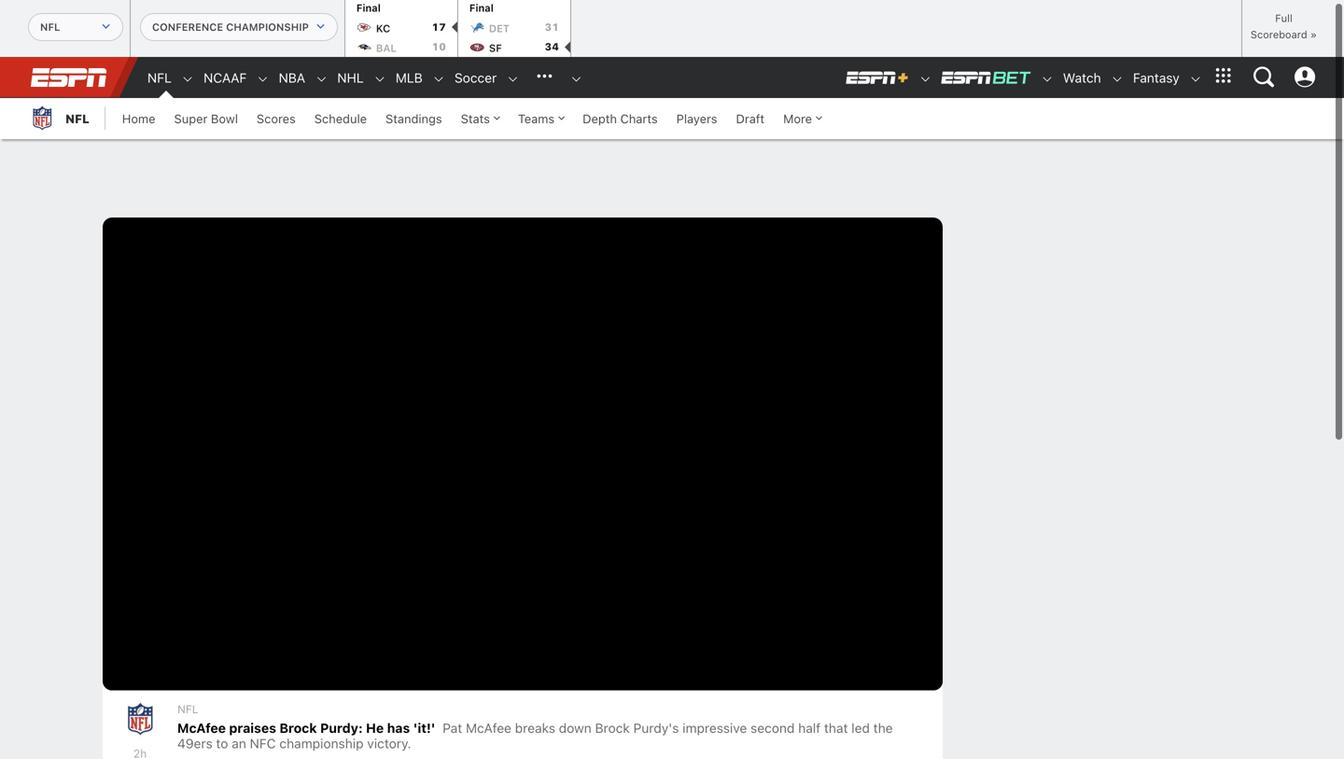 Task type: vqa. For each thing, say whether or not it's contained in the screenshot.
Fantasy on the top right of page
yes



Task type: describe. For each thing, give the bounding box(es) containing it.
watch link
[[1054, 58, 1101, 98]]

second
[[751, 720, 795, 735]]

watch
[[1063, 70, 1101, 85]]

players
[[677, 112, 718, 126]]

'it!'
[[413, 720, 436, 735]]

teams
[[518, 112, 555, 126]]

final for det
[[470, 2, 494, 14]]

soccer
[[455, 70, 497, 85]]

mlb link
[[386, 58, 423, 98]]

charts
[[620, 112, 658, 126]]

nba
[[279, 70, 305, 85]]

impressive
[[683, 720, 747, 735]]

breaks
[[515, 720, 555, 735]]

scoreboard
[[1251, 28, 1308, 41]]

purdy's
[[634, 720, 679, 735]]

31
[[545, 21, 559, 33]]

1 brock from the left
[[280, 720, 317, 735]]

sf
[[489, 42, 502, 54]]

mlb
[[396, 70, 423, 85]]

1 mcafee from the left
[[177, 720, 226, 735]]

nfl up 49ers
[[177, 702, 198, 715]]

standings link
[[376, 98, 452, 139]]

17
[[432, 21, 446, 33]]

34
[[545, 41, 559, 53]]

kc
[[376, 22, 390, 34]]

fantasy
[[1133, 70, 1180, 85]]

ncaaf link
[[194, 58, 247, 98]]

pat
[[443, 720, 462, 735]]

full scoreboard » link
[[1248, 2, 1320, 51]]

nba link
[[269, 58, 305, 98]]

det
[[489, 22, 510, 34]]

nfl inside button
[[40, 21, 60, 33]]

praises
[[229, 720, 276, 735]]

players link
[[667, 98, 727, 139]]

soccer link
[[445, 58, 497, 98]]

more
[[783, 112, 812, 126]]

super bowl link
[[165, 98, 247, 139]]

nfl right nfl icon
[[65, 112, 89, 126]]

pat mcafee breaks down brock purdy's impressive second half that led the 49ers to an nfc championship victory.
[[177, 720, 893, 751]]

purdy:
[[320, 720, 363, 735]]

nhl link
[[328, 58, 364, 98]]

»
[[1311, 28, 1318, 41]]

standings
[[386, 112, 442, 126]]

bowl
[[211, 112, 238, 126]]

more link
[[774, 98, 831, 139]]

stats link
[[452, 98, 509, 139]]

that
[[824, 720, 848, 735]]

draft
[[736, 112, 765, 126]]

down
[[559, 720, 592, 735]]

0 horizontal spatial nfl link
[[28, 98, 89, 139]]

scores link
[[247, 98, 305, 139]]



Task type: locate. For each thing, give the bounding box(es) containing it.
1 horizontal spatial brock
[[595, 720, 630, 735]]

0 horizontal spatial mcafee
[[177, 720, 226, 735]]

final for kc
[[357, 2, 381, 14]]

conference championship button
[[140, 13, 338, 41]]

nfl up home
[[148, 70, 172, 85]]

championship
[[279, 735, 364, 751]]

has
[[387, 720, 410, 735]]

conference championship
[[152, 21, 309, 33]]

10
[[432, 41, 446, 53]]

2 brock from the left
[[595, 720, 630, 735]]

bal
[[376, 42, 397, 54]]

nhl
[[337, 70, 364, 85]]

schedule
[[314, 112, 367, 126]]

half
[[798, 720, 821, 735]]

full
[[1276, 12, 1293, 24]]

depth charts link
[[573, 98, 667, 139]]

2 horizontal spatial nfl link
[[177, 702, 198, 715]]

nfl link up home
[[138, 58, 172, 98]]

draft link
[[727, 98, 774, 139]]

brock
[[280, 720, 317, 735], [595, 720, 630, 735]]

1 horizontal spatial mcafee
[[466, 720, 512, 735]]

conference
[[152, 21, 223, 33]]

2 mcafee from the left
[[466, 720, 512, 735]]

stats
[[461, 112, 490, 126]]

nfl image
[[28, 104, 56, 132]]

final up det
[[470, 2, 494, 14]]

nfc
[[250, 735, 276, 751]]

final
[[357, 2, 381, 14], [470, 2, 494, 14]]

home link
[[113, 98, 165, 139]]

the
[[874, 720, 893, 735]]

nfl link up 49ers
[[177, 702, 198, 715]]

2 final from the left
[[470, 2, 494, 14]]

championship
[[226, 21, 309, 33]]

brock right nfc
[[280, 720, 317, 735]]

super
[[174, 112, 208, 126]]

0 horizontal spatial brock
[[280, 720, 317, 735]]

nfl up nfl icon
[[40, 21, 60, 33]]

scores
[[257, 112, 296, 126]]

mcafee left an
[[177, 720, 226, 735]]

mcafee inside pat mcafee breaks down brock purdy's impressive second half that led the 49ers to an nfc championship victory.
[[466, 720, 512, 735]]

home
[[122, 112, 156, 126]]

brock inside pat mcafee breaks down brock purdy's impressive second half that led the 49ers to an nfc championship victory.
[[595, 720, 630, 735]]

brock right down
[[595, 720, 630, 735]]

nfl button
[[28, 13, 123, 41]]

49ers
[[177, 735, 213, 751]]

1 horizontal spatial nfl link
[[138, 58, 172, 98]]

nfl link left home link
[[28, 98, 89, 139]]

1 final from the left
[[357, 2, 381, 14]]

mcafee
[[177, 720, 226, 735], [466, 720, 512, 735]]

teams link
[[509, 98, 573, 139]]

1 horizontal spatial final
[[470, 2, 494, 14]]

mcafee praises brock purdy: he has 'it!'
[[177, 720, 436, 735]]

final up kc
[[357, 2, 381, 14]]

mcafee right pat
[[466, 720, 512, 735]]

an
[[232, 735, 246, 751]]

super bowl
[[174, 112, 238, 126]]

0 horizontal spatial final
[[357, 2, 381, 14]]

fantasy link
[[1124, 58, 1180, 98]]

full scoreboard »
[[1251, 12, 1318, 41]]

to
[[216, 735, 228, 751]]

ncaaf
[[204, 70, 247, 85]]

led
[[852, 720, 870, 735]]

depth charts
[[583, 112, 658, 126]]

schedule link
[[305, 98, 376, 139]]

he
[[366, 720, 384, 735]]

depth
[[583, 112, 617, 126]]

nfl link
[[138, 58, 172, 98], [28, 98, 89, 139], [177, 702, 198, 715]]

victory.
[[367, 735, 411, 751]]

nfl
[[40, 21, 60, 33], [148, 70, 172, 85], [65, 112, 89, 126], [177, 702, 198, 715]]



